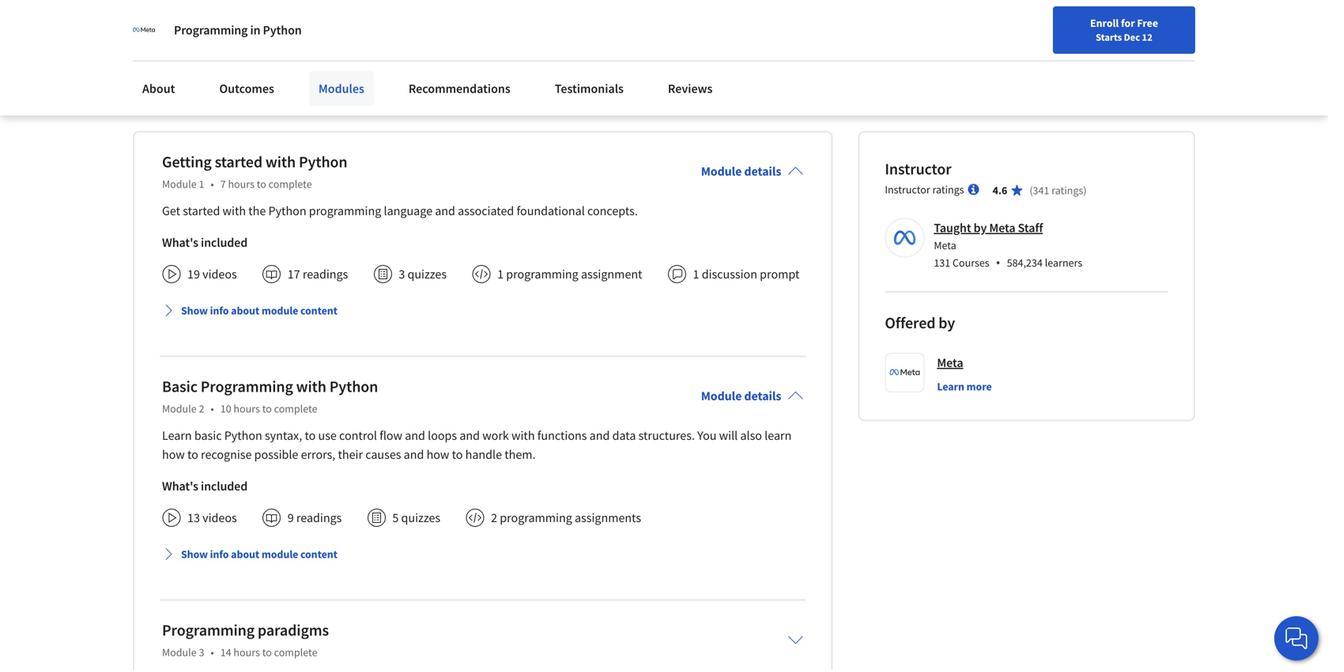 Task type: vqa. For each thing, say whether or not it's contained in the screenshot.
Universities
no



Task type: describe. For each thing, give the bounding box(es) containing it.
getting started with python module 1 • 7 hours to complete
[[162, 152, 348, 191]]

libraries
[[628, 44, 670, 59]]

python up the modules,
[[563, 27, 600, 42]]

show info about module content button for started
[[156, 296, 344, 325]]

introduced
[[265, 27, 322, 42]]

python inside basic programming with python module 2 • 10 hours to complete
[[330, 377, 378, 396]]

info for programming
[[210, 547, 229, 561]]

module for programming
[[262, 547, 298, 561]]

2 inside basic programming with python module 2 • 10 hours to complete
[[199, 402, 204, 416]]

learn basic python syntax, to use control flow and loops and work with functions and data structures. you will also learn how to recognise possible errors, their causes and how to handle them.
[[162, 428, 792, 463]]

you
[[208, 27, 227, 42]]

how inside in this course, you will be introduced to foundational programming skills with basic python syntax. you'll learn how to use code to solve problems. you'll dive deep into the python ecosystem and learn popular modules, libraries and tools for python.
[[702, 27, 724, 42]]

causes
[[366, 447, 401, 463]]

control
[[339, 428, 377, 444]]

get
[[162, 203, 180, 219]]

what's for basic
[[162, 478, 198, 494]]

13 videos
[[187, 510, 237, 526]]

with for basic
[[296, 377, 327, 396]]

modules
[[319, 81, 365, 97]]

concepts.
[[588, 203, 638, 219]]

loops
[[428, 428, 457, 444]]

0 horizontal spatial you'll
[[259, 44, 286, 59]]

modules,
[[577, 44, 625, 59]]

show info about module content button for programming
[[156, 540, 344, 569]]

outcomes
[[219, 81, 274, 97]]

with for getting
[[266, 152, 296, 172]]

their
[[338, 447, 363, 463]]

popular
[[534, 44, 574, 59]]

1 inside getting started with python module 1 • 7 hours to complete
[[199, 177, 204, 191]]

getting
[[162, 152, 212, 172]]

tools
[[695, 44, 720, 59]]

module details for getting started with python
[[701, 164, 782, 179]]

to inside getting started with python module 1 • 7 hours to complete
[[257, 177, 266, 191]]

solve
[[174, 44, 201, 59]]

show info about module content for started
[[181, 304, 338, 318]]

reviews
[[668, 81, 713, 97]]

programming in python
[[174, 22, 302, 38]]

complete for started
[[269, 177, 312, 191]]

1 horizontal spatial you'll
[[643, 27, 670, 42]]

starts
[[1097, 31, 1123, 44]]

in
[[133, 27, 143, 42]]

basic inside in this course, you will be introduced to foundational programming skills with basic python syntax. you'll learn how to use code to solve problems. you'll dive deep into the python ecosystem and learn popular modules, libraries and tools for python.
[[534, 27, 560, 42]]

testimonials
[[555, 81, 624, 97]]

programming left the assignment
[[506, 266, 579, 282]]

videos for programming
[[203, 510, 237, 526]]

instructor for instructor ratings
[[885, 183, 931, 197]]

read
[[133, 89, 160, 104]]

584,234
[[1008, 256, 1043, 270]]

4.6
[[993, 183, 1008, 198]]

complete inside programming paradigms module 3 • 14 hours to complete
[[274, 645, 318, 660]]

hours for programming
[[234, 402, 260, 416]]

handle
[[466, 447, 502, 463]]

dive
[[289, 44, 310, 59]]

recommendations
[[409, 81, 511, 97]]

assignments
[[575, 510, 642, 526]]

0 horizontal spatial ratings
[[933, 183, 965, 197]]

and right flow at the bottom
[[405, 428, 426, 444]]

• inside getting started with python module 1 • 7 hours to complete
[[211, 177, 214, 191]]

read more
[[133, 89, 193, 104]]

ecosystem
[[424, 44, 479, 59]]

programming for in
[[174, 22, 248, 38]]

syntax.
[[602, 27, 640, 42]]

work
[[483, 428, 509, 444]]

1 horizontal spatial ratings
[[1052, 183, 1084, 198]]

more for read more
[[163, 89, 193, 104]]

more for learn more
[[967, 379, 993, 394]]

341
[[1034, 183, 1050, 198]]

get started with the python programming language and associated foundational concepts.
[[162, 203, 638, 219]]

included for started
[[201, 235, 248, 251]]

meta link
[[938, 353, 964, 372]]

learn for learn more
[[938, 379, 965, 394]]

readings for getting started with python
[[303, 266, 348, 282]]

flow
[[380, 428, 403, 444]]

by for taught
[[974, 220, 987, 236]]

offered
[[885, 313, 936, 333]]

1 horizontal spatial learn
[[673, 27, 699, 42]]

what's included for getting
[[162, 235, 248, 251]]

learn more
[[938, 379, 993, 394]]

about for programming
[[231, 547, 260, 561]]

to inside basic programming with python module 2 • 10 hours to complete
[[262, 402, 272, 416]]

1 vertical spatial learn
[[504, 44, 531, 59]]

programming for paradigms
[[162, 620, 255, 640]]

possible
[[254, 447, 299, 463]]

foundational inside in this course, you will be introduced to foundational programming skills with basic python syntax. you'll learn how to use code to solve problems. you'll dive deep into the python ecosystem and learn popular modules, libraries and tools for python.
[[338, 27, 404, 42]]

enroll
[[1091, 16, 1120, 30]]

1 programming assignment
[[498, 266, 643, 282]]

courses
[[953, 256, 990, 270]]

the inside in this course, you will be introduced to foundational programming skills with basic python syntax. you'll learn how to use code to solve problems. you'll dive deep into the python ecosystem and learn popular modules, libraries and tools for python.
[[365, 44, 382, 59]]

quizzes for basic programming with python
[[401, 510, 441, 526]]

testimonials link
[[546, 71, 634, 106]]

for inside in this course, you will be introduced to foundational programming skills with basic python syntax. you'll learn how to use code to solve problems. you'll dive deep into the python ecosystem and learn popular modules, libraries and tools for python.
[[723, 44, 738, 59]]

3 inside programming paradigms module 3 • 14 hours to complete
[[199, 645, 204, 660]]

prompt
[[760, 266, 800, 282]]

taught by meta staff link
[[935, 220, 1044, 236]]

3 quizzes
[[399, 266, 447, 282]]

12
[[1143, 31, 1153, 44]]

in
[[250, 22, 261, 38]]

what's for getting
[[162, 235, 198, 251]]

instructor ratings
[[885, 183, 965, 197]]

basic
[[162, 377, 198, 396]]

1 for 1 programming assignment
[[498, 266, 504, 282]]

with inside in this course, you will be introduced to foundational programming skills with basic python syntax. you'll learn how to use code to solve problems. you'll dive deep into the python ecosystem and learn popular modules, libraries and tools for python.
[[509, 27, 531, 42]]

module for started
[[262, 304, 298, 318]]

learn more button
[[938, 379, 993, 395]]

5
[[393, 510, 399, 526]]

paradigms
[[258, 620, 329, 640]]

17
[[288, 266, 300, 282]]

module inside getting started with python module 1 • 7 hours to complete
[[162, 177, 197, 191]]

also
[[741, 428, 763, 444]]

details for basic programming with python
[[745, 388, 782, 404]]

structures.
[[639, 428, 695, 444]]

quizzes for getting started with python
[[408, 266, 447, 282]]

course,
[[167, 27, 205, 42]]

dec
[[1125, 31, 1141, 44]]

chat with us image
[[1285, 626, 1310, 651]]

and left data
[[590, 428, 610, 444]]

show info about module content for programming
[[181, 547, 338, 561]]

2 vertical spatial meta
[[938, 355, 964, 371]]

1 vertical spatial foundational
[[517, 203, 585, 219]]

learners
[[1046, 256, 1083, 270]]

deep
[[313, 44, 339, 59]]

taught by meta staff image
[[888, 220, 923, 255]]

and left tools
[[672, 44, 692, 59]]

by for offered
[[939, 313, 956, 333]]

9 readings
[[288, 510, 342, 526]]

about for started
[[231, 304, 260, 318]]

what's included for basic
[[162, 478, 248, 494]]

will inside in this course, you will be introduced to foundational programming skills with basic python syntax. you'll learn how to use code to solve problems. you'll dive deep into the python ecosystem and learn popular modules, libraries and tools for python.
[[230, 27, 247, 42]]



Task type: locate. For each thing, give the bounding box(es) containing it.
functions
[[538, 428, 587, 444]]

2 vertical spatial learn
[[765, 428, 792, 444]]

module inside basic programming with python module 2 • 10 hours to complete
[[162, 402, 197, 416]]

by right taught
[[974, 220, 987, 236]]

2 programming assignments
[[491, 510, 642, 526]]

programming
[[174, 22, 248, 38], [201, 377, 293, 396], [162, 620, 255, 640]]

•
[[211, 177, 214, 191], [996, 254, 1001, 271], [211, 402, 214, 416], [211, 645, 214, 660]]

learn inside learn basic python syntax, to use control flow and loops and work with functions and data structures. you will also learn how to recognise possible errors, their causes and how to handle them.
[[162, 428, 192, 444]]

data
[[613, 428, 636, 444]]

will
[[230, 27, 247, 42], [720, 428, 738, 444]]

what's included up 19 videos
[[162, 235, 248, 251]]

1 horizontal spatial basic
[[534, 27, 560, 42]]

how up tools
[[702, 27, 724, 42]]

module down 17
[[262, 304, 298, 318]]

for
[[1122, 16, 1136, 30], [723, 44, 738, 59]]

learn inside button
[[938, 379, 965, 394]]

readings right 9
[[297, 510, 342, 526]]

0 vertical spatial module details
[[701, 164, 782, 179]]

info down 19 videos
[[210, 304, 229, 318]]

1 vertical spatial what's
[[162, 478, 198, 494]]

how
[[702, 27, 724, 42], [162, 447, 185, 463], [427, 447, 450, 463]]

english
[[1025, 18, 1064, 34]]

instructor up instructor ratings
[[885, 159, 952, 179]]

1 vertical spatial started
[[183, 203, 220, 219]]

1 show info about module content button from the top
[[156, 296, 344, 325]]

1 vertical spatial content
[[301, 547, 338, 561]]

meta image
[[133, 19, 155, 41]]

1 vertical spatial 2
[[491, 510, 498, 526]]

17 readings
[[288, 266, 348, 282]]

code
[[133, 44, 158, 59]]

0 vertical spatial details
[[745, 164, 782, 179]]

show for basic
[[181, 547, 208, 561]]

0 horizontal spatial 1
[[199, 177, 204, 191]]

complete
[[269, 177, 312, 191], [274, 402, 318, 416], [274, 645, 318, 660]]

0 vertical spatial module
[[262, 304, 298, 318]]

python left ecosystem
[[385, 44, 421, 59]]

use inside learn basic python syntax, to use control flow and loops and work with functions and data structures. you will also learn how to recognise possible errors, their causes and how to handle them.
[[318, 428, 337, 444]]

programming inside programming paradigms module 3 • 14 hours to complete
[[162, 620, 255, 640]]

programming up 10
[[201, 377, 293, 396]]

by inside taught by meta staff meta 131 courses • 584,234 learners
[[974, 220, 987, 236]]

basic up popular
[[534, 27, 560, 42]]

1 vertical spatial for
[[723, 44, 738, 59]]

this
[[146, 27, 164, 42]]

learn down basic
[[162, 428, 192, 444]]

0 vertical spatial what's
[[162, 235, 198, 251]]

included
[[201, 235, 248, 251], [201, 478, 248, 494]]

the right into
[[365, 44, 382, 59]]

ratings
[[933, 183, 965, 197], [1052, 183, 1084, 198]]

1 vertical spatial videos
[[203, 510, 237, 526]]

foundational left concepts.
[[517, 203, 585, 219]]

how left recognise on the bottom of page
[[162, 447, 185, 463]]

2 videos from the top
[[203, 510, 237, 526]]

and right language
[[435, 203, 456, 219]]

what's included up 13 videos at the bottom left of the page
[[162, 478, 248, 494]]

show info about module content button down 13 videos at the bottom left of the page
[[156, 540, 344, 569]]

programming up 14
[[162, 620, 255, 640]]

0 vertical spatial 2
[[199, 402, 204, 416]]

assignment
[[581, 266, 643, 282]]

will inside learn basic python syntax, to use control flow and loops and work with functions and data structures. you will also learn how to recognise possible errors, their causes and how to handle them.
[[720, 428, 738, 444]]

with for get
[[223, 203, 246, 219]]

1 show from the top
[[181, 304, 208, 318]]

info
[[210, 304, 229, 318], [210, 547, 229, 561]]

1 horizontal spatial will
[[720, 428, 738, 444]]

recommendations link
[[399, 71, 520, 106]]

hours
[[228, 177, 255, 191], [234, 402, 260, 416], [234, 645, 260, 660]]

with inside learn basic python syntax, to use control flow and loops and work with functions and data structures. you will also learn how to recognise possible errors, their causes and how to handle them.
[[512, 428, 535, 444]]

1 what's from the top
[[162, 235, 198, 251]]

programming up problems.
[[174, 22, 248, 38]]

for inside enroll for free starts dec 12
[[1122, 16, 1136, 30]]

0 horizontal spatial by
[[939, 313, 956, 333]]

2 vertical spatial hours
[[234, 645, 260, 660]]

1 instructor from the top
[[885, 159, 952, 179]]

1
[[199, 177, 204, 191], [498, 266, 504, 282], [693, 266, 700, 282]]

1 vertical spatial module details
[[701, 388, 782, 404]]

foundational up into
[[338, 27, 404, 42]]

2 info from the top
[[210, 547, 229, 561]]

1 horizontal spatial 1
[[498, 266, 504, 282]]

0 vertical spatial instructor
[[885, 159, 952, 179]]

1 vertical spatial show info about module content
[[181, 547, 338, 561]]

module details for basic programming with python
[[701, 388, 782, 404]]

instructor up taught by meta staff "icon"
[[885, 183, 931, 197]]

19
[[187, 266, 200, 282]]

content down the '9 readings'
[[301, 547, 338, 561]]

syntax,
[[265, 428, 302, 444]]

python down modules link
[[299, 152, 348, 172]]

complete for programming
[[274, 402, 318, 416]]

show info about module content down 17
[[181, 304, 338, 318]]

0 vertical spatial basic
[[534, 27, 560, 42]]

meta
[[990, 220, 1016, 236], [935, 238, 957, 253], [938, 355, 964, 371]]

programming down them.
[[500, 510, 573, 526]]

1 vertical spatial the
[[249, 203, 266, 219]]

1 horizontal spatial 3
[[399, 266, 405, 282]]

info for started
[[210, 304, 229, 318]]

1 vertical spatial will
[[720, 428, 738, 444]]

None search field
[[225, 10, 605, 42]]

show down 19
[[181, 304, 208, 318]]

how down 'loops'
[[427, 447, 450, 463]]

for right tools
[[723, 44, 738, 59]]

0 horizontal spatial learn
[[504, 44, 531, 59]]

readings right 17
[[303, 266, 348, 282]]

info down 13 videos at the bottom left of the page
[[210, 547, 229, 561]]

• inside basic programming with python module 2 • 10 hours to complete
[[211, 402, 214, 416]]

show info about module content down 9
[[181, 547, 338, 561]]

1 show info about module content from the top
[[181, 304, 338, 318]]

english button
[[997, 0, 1092, 51]]

quizzes right the 5
[[401, 510, 441, 526]]

0 vertical spatial you'll
[[643, 27, 670, 42]]

• left 14
[[211, 645, 214, 660]]

9
[[288, 510, 294, 526]]

1 info from the top
[[210, 304, 229, 318]]

1 vertical spatial learn
[[162, 428, 192, 444]]

2 module from the top
[[262, 547, 298, 561]]

1 vertical spatial meta
[[935, 238, 957, 253]]

complete right 7
[[269, 177, 312, 191]]

started inside getting started with python module 1 • 7 hours to complete
[[215, 152, 263, 172]]

started up 7
[[215, 152, 263, 172]]

complete inside basic programming with python module 2 • 10 hours to complete
[[274, 402, 318, 416]]

with inside getting started with python module 1 • 7 hours to complete
[[266, 152, 296, 172]]

1 horizontal spatial use
[[740, 27, 759, 42]]

taught by meta staff meta 131 courses • 584,234 learners
[[935, 220, 1083, 271]]

0 vertical spatial will
[[230, 27, 247, 42]]

read more button
[[133, 88, 193, 105]]

0 horizontal spatial basic
[[194, 428, 222, 444]]

• left 7
[[211, 177, 214, 191]]

started right the get
[[183, 203, 220, 219]]

you'll up libraries
[[643, 27, 670, 42]]

1 vertical spatial included
[[201, 478, 248, 494]]

0 vertical spatial more
[[163, 89, 193, 104]]

hours inside programming paradigms module 3 • 14 hours to complete
[[234, 645, 260, 660]]

programming inside basic programming with python module 2 • 10 hours to complete
[[201, 377, 293, 396]]

show info about module content button down 19 videos
[[156, 296, 344, 325]]

2 instructor from the top
[[885, 183, 931, 197]]

1 vertical spatial quizzes
[[401, 510, 441, 526]]

details for getting started with python
[[745, 164, 782, 179]]

them.
[[505, 447, 536, 463]]

ratings right 341
[[1052, 183, 1084, 198]]

2 show from the top
[[181, 547, 208, 561]]

learn
[[938, 379, 965, 394], [162, 428, 192, 444]]

instructor for instructor
[[885, 159, 952, 179]]

details
[[745, 164, 782, 179], [745, 388, 782, 404]]

python up control
[[330, 377, 378, 396]]

python up recognise on the bottom of page
[[224, 428, 262, 444]]

• inside taught by meta staff meta 131 courses • 584,234 learners
[[996, 254, 1001, 271]]

0 horizontal spatial for
[[723, 44, 738, 59]]

readings for basic programming with python
[[297, 510, 342, 526]]

about
[[142, 81, 175, 97]]

0 horizontal spatial 2
[[199, 402, 204, 416]]

0 vertical spatial use
[[740, 27, 759, 42]]

meta left staff at the right of the page
[[990, 220, 1016, 236]]

1 content from the top
[[301, 304, 338, 318]]

0 vertical spatial show
[[181, 304, 208, 318]]

• left 10
[[211, 402, 214, 416]]

content for programming
[[301, 547, 338, 561]]

videos
[[203, 266, 237, 282], [203, 510, 237, 526]]

programming up ecosystem
[[407, 27, 478, 42]]

module
[[701, 164, 742, 179], [162, 177, 197, 191], [701, 388, 742, 404], [162, 402, 197, 416], [162, 645, 197, 660]]

1 down "associated" at the left of page
[[498, 266, 504, 282]]

0 vertical spatial learn
[[938, 379, 965, 394]]

offered by
[[885, 313, 956, 333]]

( 341 ratings )
[[1030, 183, 1087, 198]]

python down getting started with python module 1 • 7 hours to complete
[[269, 203, 307, 219]]

ratings up taught
[[933, 183, 965, 197]]

1 vertical spatial readings
[[297, 510, 342, 526]]

module inside programming paradigms module 3 • 14 hours to complete
[[162, 645, 197, 660]]

1 videos from the top
[[203, 266, 237, 282]]

python inside getting started with python module 1 • 7 hours to complete
[[299, 152, 348, 172]]

0 vertical spatial hours
[[228, 177, 255, 191]]

enroll for free starts dec 12
[[1091, 16, 1159, 44]]

1 for 1 discussion prompt
[[693, 266, 700, 282]]

be
[[250, 27, 263, 42]]

about down 19 videos
[[231, 304, 260, 318]]

basic
[[534, 27, 560, 42], [194, 428, 222, 444]]

by
[[974, 220, 987, 236], [939, 313, 956, 333]]

for up dec at top
[[1122, 16, 1136, 30]]

0 vertical spatial what's included
[[162, 235, 248, 251]]

will left 'be'
[[230, 27, 247, 42]]

5 quizzes
[[393, 510, 441, 526]]

0 vertical spatial info
[[210, 304, 229, 318]]

hours for started
[[228, 177, 255, 191]]

2 horizontal spatial learn
[[765, 428, 792, 444]]

videos for started
[[203, 266, 237, 282]]

1 vertical spatial hours
[[234, 402, 260, 416]]

0 horizontal spatial more
[[163, 89, 193, 104]]

foundational
[[338, 27, 404, 42], [517, 203, 585, 219]]

1 vertical spatial about
[[231, 547, 260, 561]]

0 vertical spatial learn
[[673, 27, 699, 42]]

the down getting started with python module 1 • 7 hours to complete
[[249, 203, 266, 219]]

1 vertical spatial 3
[[199, 645, 204, 660]]

)
[[1084, 183, 1087, 198]]

0 vertical spatial meta
[[990, 220, 1016, 236]]

2 show info about module content from the top
[[181, 547, 338, 561]]

1 module from the top
[[262, 304, 298, 318]]

14
[[220, 645, 231, 660]]

0 vertical spatial quizzes
[[408, 266, 447, 282]]

0 horizontal spatial 3
[[199, 645, 204, 660]]

free
[[1138, 16, 1159, 30]]

in this course, you will be introduced to foundational programming skills with basic python syntax. you'll learn how to use code to solve problems. you'll dive deep into the python ecosystem and learn popular modules, libraries and tools for python.
[[133, 27, 762, 76]]

1 included from the top
[[201, 235, 248, 251]]

python inside learn basic python syntax, to use control flow and loops and work with functions and data structures. you will also learn how to recognise possible errors, their causes and how to handle them.
[[224, 428, 262, 444]]

complete up syntax,
[[274, 402, 318, 416]]

2 show info about module content button from the top
[[156, 540, 344, 569]]

staff
[[1019, 220, 1044, 236]]

• inside programming paradigms module 3 • 14 hours to complete
[[211, 645, 214, 660]]

1 vertical spatial complete
[[274, 402, 318, 416]]

complete inside getting started with python module 1 • 7 hours to complete
[[269, 177, 312, 191]]

meta up 131
[[935, 238, 957, 253]]

by right offered
[[939, 313, 956, 333]]

errors,
[[301, 447, 336, 463]]

1 vertical spatial show
[[181, 547, 208, 561]]

2 content from the top
[[301, 547, 338, 561]]

2 about from the top
[[231, 547, 260, 561]]

1 vertical spatial basic
[[194, 428, 222, 444]]

module down 9
[[262, 547, 298, 561]]

• left the 584,234
[[996, 254, 1001, 271]]

basic up recognise on the bottom of page
[[194, 428, 222, 444]]

1 horizontal spatial more
[[967, 379, 993, 394]]

associated
[[458, 203, 514, 219]]

1 horizontal spatial how
[[427, 447, 450, 463]]

and up handle
[[460, 428, 480, 444]]

learn up tools
[[673, 27, 699, 42]]

(
[[1030, 183, 1034, 198]]

1 horizontal spatial for
[[1122, 16, 1136, 30]]

included up 19 videos
[[201, 235, 248, 251]]

started for getting
[[215, 152, 263, 172]]

hours right 10
[[234, 402, 260, 416]]

show for getting
[[181, 304, 208, 318]]

skills
[[481, 27, 506, 42]]

will right the you
[[720, 428, 738, 444]]

3 down "get started with the python programming language and associated foundational concepts."
[[399, 266, 405, 282]]

19 videos
[[187, 266, 237, 282]]

show down 13 at bottom
[[181, 547, 208, 561]]

basic programming with python module 2 • 10 hours to complete
[[162, 377, 378, 416]]

hours right 14
[[234, 645, 260, 660]]

programming left language
[[309, 203, 382, 219]]

0 vertical spatial by
[[974, 220, 987, 236]]

2 what's from the top
[[162, 478, 198, 494]]

you'll down 'be'
[[259, 44, 286, 59]]

2 details from the top
[[745, 388, 782, 404]]

0 vertical spatial complete
[[269, 177, 312, 191]]

0 vertical spatial show info about module content
[[181, 304, 338, 318]]

1 vertical spatial instructor
[[885, 183, 931, 197]]

0 horizontal spatial learn
[[162, 428, 192, 444]]

1 vertical spatial details
[[745, 388, 782, 404]]

hours inside basic programming with python module 2 • 10 hours to complete
[[234, 402, 260, 416]]

1 vertical spatial by
[[939, 313, 956, 333]]

2 left 10
[[199, 402, 204, 416]]

modules link
[[309, 71, 374, 106]]

recognise
[[201, 447, 252, 463]]

module
[[262, 304, 298, 318], [262, 547, 298, 561]]

started for get
[[183, 203, 220, 219]]

meta up the learn more
[[938, 355, 964, 371]]

2 module details from the top
[[701, 388, 782, 404]]

13
[[187, 510, 200, 526]]

1 about from the top
[[231, 304, 260, 318]]

basic inside learn basic python syntax, to use control flow and loops and work with functions and data structures. you will also learn how to recognise possible errors, their causes and how to handle them.
[[194, 428, 222, 444]]

0 horizontal spatial foundational
[[338, 27, 404, 42]]

show notifications image
[[1115, 20, 1134, 39]]

1 vertical spatial more
[[967, 379, 993, 394]]

to inside programming paradigms module 3 • 14 hours to complete
[[262, 645, 272, 660]]

hours right 7
[[228, 177, 255, 191]]

2 down handle
[[491, 510, 498, 526]]

learn inside learn basic python syntax, to use control flow and loops and work with functions and data structures. you will also learn how to recognise possible errors, their causes and how to handle them.
[[765, 428, 792, 444]]

learn
[[673, 27, 699, 42], [504, 44, 531, 59], [765, 428, 792, 444]]

0 vertical spatial videos
[[203, 266, 237, 282]]

content down "17 readings"
[[301, 304, 338, 318]]

show info about module content
[[181, 304, 338, 318], [181, 547, 338, 561]]

1 vertical spatial use
[[318, 428, 337, 444]]

1 horizontal spatial learn
[[938, 379, 965, 394]]

what's up 13 at bottom
[[162, 478, 198, 494]]

0 vertical spatial the
[[365, 44, 382, 59]]

3
[[399, 266, 405, 282], [199, 645, 204, 660]]

1 module details from the top
[[701, 164, 782, 179]]

videos right 19
[[203, 266, 237, 282]]

and right causes
[[404, 447, 424, 463]]

problems.
[[204, 44, 256, 59]]

module details
[[701, 164, 782, 179], [701, 388, 782, 404]]

1 left discussion
[[693, 266, 700, 282]]

content for started
[[301, 304, 338, 318]]

about down 13 videos at the bottom left of the page
[[231, 547, 260, 561]]

0 vertical spatial about
[[231, 304, 260, 318]]

python.
[[133, 61, 172, 76]]

0 horizontal spatial use
[[318, 428, 337, 444]]

learn right also
[[765, 428, 792, 444]]

videos right 13 at bottom
[[203, 510, 237, 526]]

2 what's included from the top
[[162, 478, 248, 494]]

1 vertical spatial show info about module content button
[[156, 540, 344, 569]]

hours inside getting started with python module 1 • 7 hours to complete
[[228, 177, 255, 191]]

1 horizontal spatial foundational
[[517, 203, 585, 219]]

complete down paradigms
[[274, 645, 318, 660]]

learn for learn basic python syntax, to use control flow and loops and work with functions and data structures. you will also learn how to recognise possible errors, their causes and how to handle them.
[[162, 428, 192, 444]]

into
[[342, 44, 362, 59]]

2 included from the top
[[201, 478, 248, 494]]

reviews link
[[659, 71, 723, 106]]

quizzes down language
[[408, 266, 447, 282]]

about link
[[133, 71, 185, 106]]

more
[[163, 89, 193, 104], [967, 379, 993, 394]]

with
[[509, 27, 531, 42], [266, 152, 296, 172], [223, 203, 246, 219], [296, 377, 327, 396], [512, 428, 535, 444]]

what's down the get
[[162, 235, 198, 251]]

0 vertical spatial started
[[215, 152, 263, 172]]

1 left 7
[[199, 177, 204, 191]]

0 vertical spatial included
[[201, 235, 248, 251]]

1 details from the top
[[745, 164, 782, 179]]

you
[[698, 428, 717, 444]]

0 vertical spatial programming
[[174, 22, 248, 38]]

0 horizontal spatial the
[[249, 203, 266, 219]]

1 vertical spatial programming
[[201, 377, 293, 396]]

readings
[[303, 266, 348, 282], [297, 510, 342, 526]]

2
[[199, 402, 204, 416], [491, 510, 498, 526]]

and down the skills
[[482, 44, 502, 59]]

0 horizontal spatial how
[[162, 447, 185, 463]]

1 horizontal spatial 2
[[491, 510, 498, 526]]

1 what's included from the top
[[162, 235, 248, 251]]

learn down "meta" "link" on the right bottom
[[938, 379, 965, 394]]

0 vertical spatial show info about module content button
[[156, 296, 344, 325]]

programming inside in this course, you will be introduced to foundational programming skills with basic python syntax. you'll learn how to use code to solve problems. you'll dive deep into the python ecosystem and learn popular modules, libraries and tools for python.
[[407, 27, 478, 42]]

0 vertical spatial foundational
[[338, 27, 404, 42]]

discussion
[[702, 266, 758, 282]]

included for programming
[[201, 478, 248, 494]]

taught
[[935, 220, 972, 236]]

use inside in this course, you will be introduced to foundational programming skills with basic python syntax. you'll learn how to use code to solve problems. you'll dive deep into the python ecosystem and learn popular modules, libraries and tools for python.
[[740, 27, 759, 42]]

with inside basic programming with python module 2 • 10 hours to complete
[[296, 377, 327, 396]]

2 vertical spatial complete
[[274, 645, 318, 660]]

the
[[365, 44, 382, 59], [249, 203, 266, 219]]

2 horizontal spatial 1
[[693, 266, 700, 282]]

3 left 14
[[199, 645, 204, 660]]

131
[[935, 256, 951, 270]]

included down recognise on the bottom of page
[[201, 478, 248, 494]]

learn down the skills
[[504, 44, 531, 59]]

2 horizontal spatial how
[[702, 27, 724, 42]]

1 vertical spatial info
[[210, 547, 229, 561]]

0 vertical spatial 3
[[399, 266, 405, 282]]

0 vertical spatial readings
[[303, 266, 348, 282]]

programming
[[407, 27, 478, 42], [309, 203, 382, 219], [506, 266, 579, 282], [500, 510, 573, 526]]

1 vertical spatial what's included
[[162, 478, 248, 494]]

python right 'be'
[[263, 22, 302, 38]]

1 horizontal spatial the
[[365, 44, 382, 59]]

0 vertical spatial content
[[301, 304, 338, 318]]

programming paradigms module 3 • 14 hours to complete
[[162, 620, 329, 660]]



